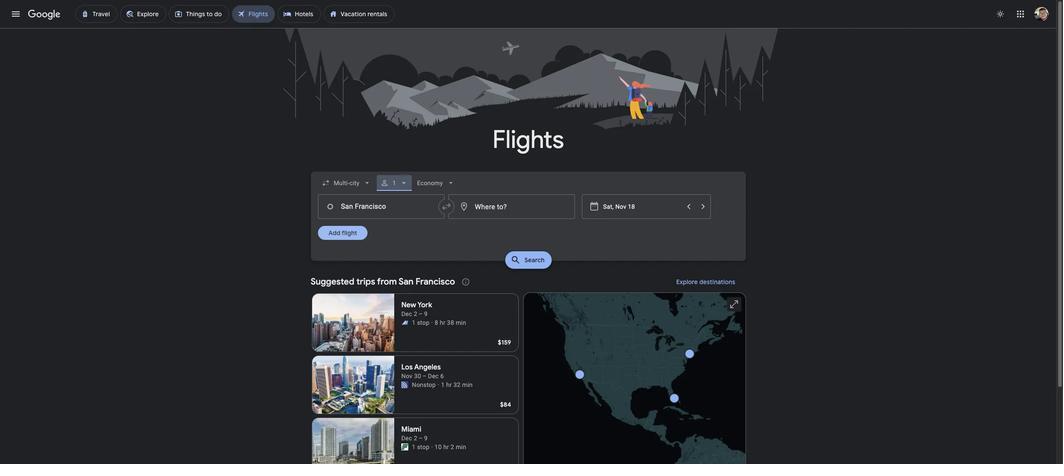 Task type: vqa. For each thing, say whether or not it's contained in the screenshot.
bottom Ave
no



Task type: locate. For each thing, give the bounding box(es) containing it.
2 vertical spatial min
[[456, 444, 466, 451]]

2 stop from the top
[[417, 444, 429, 451]]

$84
[[500, 401, 511, 409]]

min right 32
[[462, 382, 473, 389]]

1 vertical spatial stop
[[417, 444, 429, 451]]

10
[[435, 444, 442, 451]]

0 vertical spatial min
[[456, 320, 466, 327]]

Where to? text field
[[448, 195, 575, 219]]

stop for dec
[[417, 444, 429, 451]]

None field
[[318, 175, 375, 191], [414, 175, 459, 191], [318, 175, 375, 191], [414, 175, 459, 191]]

1 inside popup button
[[392, 180, 396, 187]]

add flight button
[[318, 226, 367, 240]]

84 US dollars text field
[[500, 401, 511, 409]]

1 1 stop from the top
[[412, 320, 429, 327]]

2 1 stop from the top
[[412, 444, 429, 451]]

1 vertical spatial dec
[[401, 436, 412, 443]]

 image left 10
[[431, 443, 433, 452]]

38
[[447, 320, 454, 327]]

search
[[524, 257, 544, 264]]

1 vertical spatial 1 stop
[[412, 444, 429, 451]]

dec
[[401, 311, 412, 318], [401, 436, 412, 443]]

1 vertical spatial  image
[[438, 381, 439, 390]]

 image for los angeles
[[438, 381, 439, 390]]

los angeles nov 30 – dec 6
[[401, 364, 444, 380]]

new york dec 2 – 9
[[401, 301, 432, 318]]

0 vertical spatial hr
[[440, 320, 445, 327]]

0 vertical spatial stop
[[417, 320, 429, 327]]

2 – 9 down "york"
[[414, 311, 428, 318]]

suggested trips from san francisco region
[[311, 272, 746, 465]]

0 vertical spatial 1 stop
[[412, 320, 429, 327]]

explore
[[676, 278, 698, 286]]

min for new york
[[456, 320, 466, 327]]

min right 2
[[456, 444, 466, 451]]

2 – 9
[[414, 311, 428, 318], [414, 436, 428, 443]]

Departure text field
[[603, 195, 681, 219]]

los
[[401, 364, 413, 372]]

10 hr 2 min
[[435, 444, 466, 451]]

 image left 8
[[431, 319, 433, 328]]

1 vertical spatial hr
[[446, 382, 452, 389]]

hr
[[440, 320, 445, 327], [446, 382, 452, 389], [443, 444, 449, 451]]

hr for miami
[[443, 444, 449, 451]]

1 stop down new york dec 2 – 9
[[412, 320, 429, 327]]

1 vertical spatial min
[[462, 382, 473, 389]]

stop left 8
[[417, 320, 429, 327]]

 image right nonstop
[[438, 381, 439, 390]]

explore destinations
[[676, 278, 735, 286]]

8
[[435, 320, 438, 327]]

angeles
[[414, 364, 441, 372]]

1
[[392, 180, 396, 187], [412, 320, 415, 327], [441, 382, 445, 389], [412, 444, 415, 451]]

min right 38 on the bottom left of the page
[[456, 320, 466, 327]]

1 stop from the top
[[417, 320, 429, 327]]

0 vertical spatial  image
[[431, 319, 433, 328]]

1 hr 32 min
[[441, 382, 473, 389]]

min
[[456, 320, 466, 327], [462, 382, 473, 389], [456, 444, 466, 451]]

san
[[399, 277, 414, 288]]

None text field
[[318, 195, 445, 219]]

stop
[[417, 320, 429, 327], [417, 444, 429, 451]]

8 hr 38 min
[[435, 320, 466, 327]]

dec up frontier and spirit icon
[[401, 311, 412, 318]]

152 US dollars text field
[[498, 464, 511, 465]]

add flight
[[328, 229, 357, 237]]

2 – 9 inside miami dec 2 – 9
[[414, 436, 428, 443]]

hr left 32
[[446, 382, 452, 389]]

1 stop down miami dec 2 – 9
[[412, 444, 429, 451]]

0 vertical spatial dec
[[401, 311, 412, 318]]

1 stop for york
[[412, 320, 429, 327]]

2 – 9 down miami
[[414, 436, 428, 443]]

 image
[[431, 319, 433, 328], [438, 381, 439, 390], [431, 443, 433, 452]]

2 – 9 inside new york dec 2 – 9
[[414, 311, 428, 318]]

york
[[418, 301, 432, 310]]

2 vertical spatial  image
[[431, 443, 433, 452]]

2 vertical spatial hr
[[443, 444, 449, 451]]

2 dec from the top
[[401, 436, 412, 443]]

add
[[328, 229, 340, 237]]

2 2 – 9 from the top
[[414, 436, 428, 443]]

1 dec from the top
[[401, 311, 412, 318]]

suggested
[[311, 277, 354, 288]]

frontier and spirit image
[[401, 320, 408, 327]]

 image for miami
[[431, 443, 433, 452]]

0 vertical spatial 2 – 9
[[414, 311, 428, 318]]

1 vertical spatial 2 – 9
[[414, 436, 428, 443]]

hr left 2
[[443, 444, 449, 451]]

from
[[377, 277, 397, 288]]

hr right 8
[[440, 320, 445, 327]]

suggested trips from san francisco
[[311, 277, 455, 288]]

none text field inside flight search box
[[318, 195, 445, 219]]

1 stop
[[412, 320, 429, 327], [412, 444, 429, 451]]

dec up frontier icon
[[401, 436, 412, 443]]

nonstop
[[412, 382, 436, 389]]

min for miami
[[456, 444, 466, 451]]

1 2 – 9 from the top
[[414, 311, 428, 318]]

2
[[451, 444, 454, 451]]

stop left 10
[[417, 444, 429, 451]]



Task type: describe. For each thing, give the bounding box(es) containing it.
change appearance image
[[990, 4, 1011, 25]]

$159
[[498, 339, 511, 347]]

hr for new york
[[440, 320, 445, 327]]

main menu image
[[11, 9, 21, 19]]

30 – dec
[[414, 373, 439, 380]]

new
[[401, 301, 416, 310]]

flight
[[342, 229, 357, 237]]

united image
[[401, 382, 408, 389]]

francisco
[[416, 277, 455, 288]]

159 US dollars text field
[[498, 339, 511, 347]]

stop for york
[[417, 320, 429, 327]]

dec inside miami dec 2 – 9
[[401, 436, 412, 443]]

search button
[[505, 252, 551, 269]]

miami dec 2 – 9
[[401, 426, 428, 443]]

32
[[453, 382, 461, 389]]

miami
[[401, 426, 421, 435]]

hr for los angeles
[[446, 382, 452, 389]]

1 button
[[377, 173, 412, 194]]

flights
[[493, 125, 564, 156]]

destinations
[[699, 278, 735, 286]]

Flight search field
[[304, 172, 753, 272]]

frontier image
[[401, 444, 408, 451]]

6
[[440, 373, 444, 380]]

1 stop for dec
[[412, 444, 429, 451]]

trips
[[356, 277, 375, 288]]

explore destinations button
[[666, 272, 746, 293]]

nov
[[401, 373, 412, 380]]

dec inside new york dec 2 – 9
[[401, 311, 412, 318]]

min for los angeles
[[462, 382, 473, 389]]

 image for new york
[[431, 319, 433, 328]]



